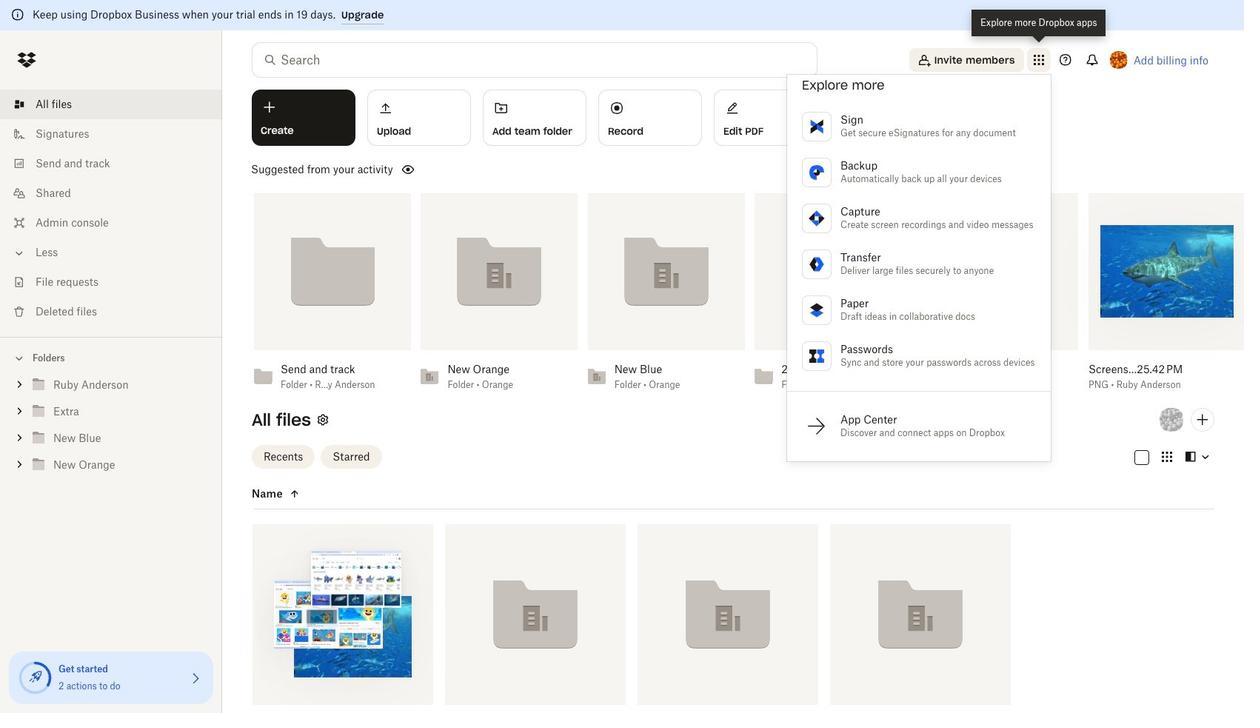 Task type: locate. For each thing, give the bounding box(es) containing it.
list
[[0, 81, 222, 337]]

dropbox image
[[12, 45, 41, 75]]

list item
[[0, 90, 222, 119]]

alert
[[0, 0, 1245, 30]]

team shared folder, extra row
[[439, 524, 626, 714]]

team shared folder, new orange row
[[831, 524, 1011, 714]]

group
[[0, 369, 222, 490]]



Task type: describe. For each thing, give the bounding box(es) containing it.
team member folder, ruby anderson row
[[247, 524, 433, 714]]

less image
[[12, 246, 27, 261]]

team shared folder, new blue row
[[632, 524, 819, 714]]

add team members image
[[1195, 411, 1212, 429]]



Task type: vqa. For each thing, say whether or not it's contained in the screenshot.
Recents LINK
no



